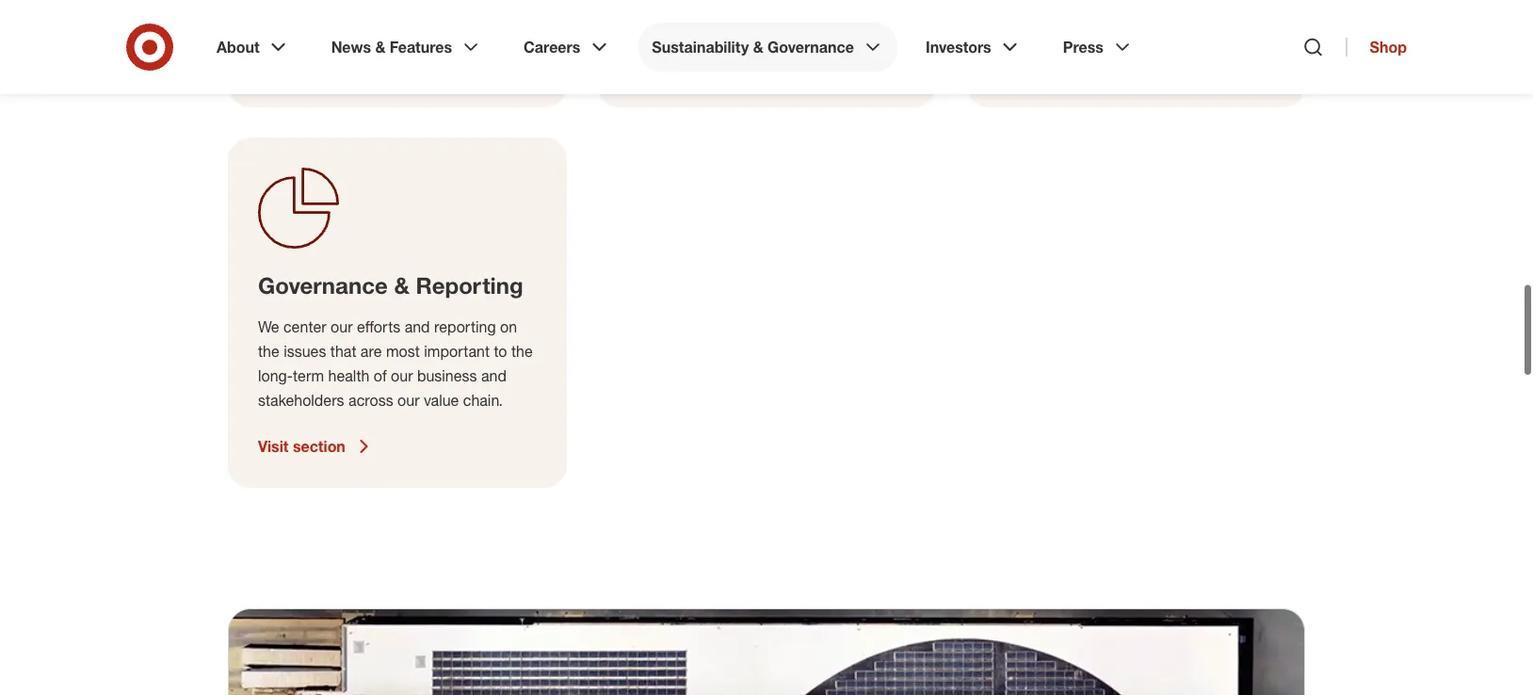 Task type: vqa. For each thing, say whether or not it's contained in the screenshot.
The
yes



Task type: locate. For each thing, give the bounding box(es) containing it.
1 horizontal spatial visit section link
[[627, 55, 906, 77]]

and
[[405, 318, 430, 336], [481, 367, 507, 385]]

1 vertical spatial section
[[293, 437, 346, 456]]

news & features link
[[318, 23, 496, 72]]

about link
[[204, 23, 303, 72]]

0 horizontal spatial visit section link
[[258, 435, 537, 458]]

chain.
[[463, 391, 503, 409]]

0 horizontal spatial &
[[375, 38, 386, 56]]

our left 'value'
[[398, 391, 420, 409]]

1 vertical spatial our
[[391, 367, 413, 385]]

1 horizontal spatial visit
[[627, 57, 658, 75]]

1 horizontal spatial and
[[481, 367, 507, 385]]

& for features
[[375, 38, 386, 56]]

visit section
[[627, 57, 715, 75], [258, 437, 346, 456]]

& right sustainability
[[753, 38, 764, 56]]

0 horizontal spatial the
[[258, 342, 280, 360]]

visit down stakeholders
[[258, 437, 289, 456]]

0 horizontal spatial visit
[[258, 437, 289, 456]]

1 vertical spatial and
[[481, 367, 507, 385]]

the down we
[[258, 342, 280, 360]]

2 horizontal spatial &
[[753, 38, 764, 56]]

sustainability
[[652, 38, 749, 56]]

visit section link
[[627, 55, 906, 77], [258, 435, 537, 458]]

& right the news
[[375, 38, 386, 56]]

1 horizontal spatial &
[[394, 272, 410, 299]]

important
[[424, 342, 490, 360]]

1 horizontal spatial the
[[512, 342, 533, 360]]

section down stakeholders
[[293, 437, 346, 456]]

1 vertical spatial governance
[[258, 272, 388, 299]]

visit section down sustainability
[[627, 57, 715, 75]]

& up 'efforts'
[[394, 272, 410, 299]]

2 the from the left
[[512, 342, 533, 360]]

2 vertical spatial our
[[398, 391, 420, 409]]

section
[[662, 57, 715, 75], [293, 437, 346, 456]]

1 vertical spatial visit
[[258, 437, 289, 456]]

the right to
[[512, 342, 533, 360]]

1 horizontal spatial governance
[[768, 38, 854, 56]]

our right of
[[391, 367, 413, 385]]

our
[[331, 318, 353, 336], [391, 367, 413, 385], [398, 391, 420, 409]]

0 vertical spatial section
[[662, 57, 715, 75]]

1 vertical spatial visit section
[[258, 437, 346, 456]]

and up most
[[405, 318, 430, 336]]

about
[[217, 38, 260, 56]]

0 horizontal spatial section
[[293, 437, 346, 456]]

0 vertical spatial governance
[[768, 38, 854, 56]]

long-
[[258, 367, 293, 385]]

and down to
[[481, 367, 507, 385]]

governance
[[768, 38, 854, 56], [258, 272, 388, 299]]

of
[[374, 367, 387, 385]]

the
[[258, 342, 280, 360], [512, 342, 533, 360]]

&
[[375, 38, 386, 56], [753, 38, 764, 56], [394, 272, 410, 299]]

target forward image
[[229, 610, 1305, 695]]

0 vertical spatial our
[[331, 318, 353, 336]]

0 vertical spatial visit
[[627, 57, 658, 75]]

press
[[1063, 38, 1104, 56]]

visit section down stakeholders
[[258, 437, 346, 456]]

efforts
[[357, 318, 401, 336]]

visit
[[627, 57, 658, 75], [258, 437, 289, 456]]

our up that
[[331, 318, 353, 336]]

we center our efforts and reporting on the issues that are most important to the long-term health of our business and stakeholders across our value chain.
[[258, 318, 533, 409]]

visit down sustainability
[[627, 57, 658, 75]]

0 vertical spatial and
[[405, 318, 430, 336]]

section down sustainability
[[662, 57, 715, 75]]

0 vertical spatial visit section
[[627, 57, 715, 75]]

business
[[417, 367, 477, 385]]

careers link
[[511, 23, 624, 72]]

stakeholders
[[258, 391, 344, 409]]

0 vertical spatial visit section link
[[627, 55, 906, 77]]

investors
[[926, 38, 992, 56]]

1 horizontal spatial visit section
[[627, 57, 715, 75]]



Task type: describe. For each thing, give the bounding box(es) containing it.
term
[[293, 367, 324, 385]]

press link
[[1050, 23, 1147, 72]]

& for governance
[[753, 38, 764, 56]]

health
[[328, 367, 370, 385]]

governance & reporting
[[258, 272, 524, 299]]

news & features
[[331, 38, 452, 56]]

& for reporting
[[394, 272, 410, 299]]

0 horizontal spatial governance
[[258, 272, 388, 299]]

shop link
[[1347, 38, 1408, 57]]

reporting
[[416, 272, 524, 299]]

are
[[361, 342, 382, 360]]

careers
[[524, 38, 581, 56]]

0 horizontal spatial and
[[405, 318, 430, 336]]

shop
[[1370, 38, 1408, 56]]

most
[[386, 342, 420, 360]]

sustainability & governance link
[[639, 23, 898, 72]]

1 the from the left
[[258, 342, 280, 360]]

features
[[390, 38, 452, 56]]

we
[[258, 318, 279, 336]]

across
[[349, 391, 393, 409]]

value
[[424, 391, 459, 409]]

1 vertical spatial visit section link
[[258, 435, 537, 458]]

to
[[494, 342, 507, 360]]

news
[[331, 38, 371, 56]]

on
[[500, 318, 517, 336]]

center
[[284, 318, 327, 336]]

sustainability & governance
[[652, 38, 854, 56]]

0 horizontal spatial visit section
[[258, 437, 346, 456]]

1 horizontal spatial section
[[662, 57, 715, 75]]

issues
[[284, 342, 326, 360]]

reporting
[[434, 318, 496, 336]]

that
[[331, 342, 357, 360]]

investors link
[[913, 23, 1035, 72]]



